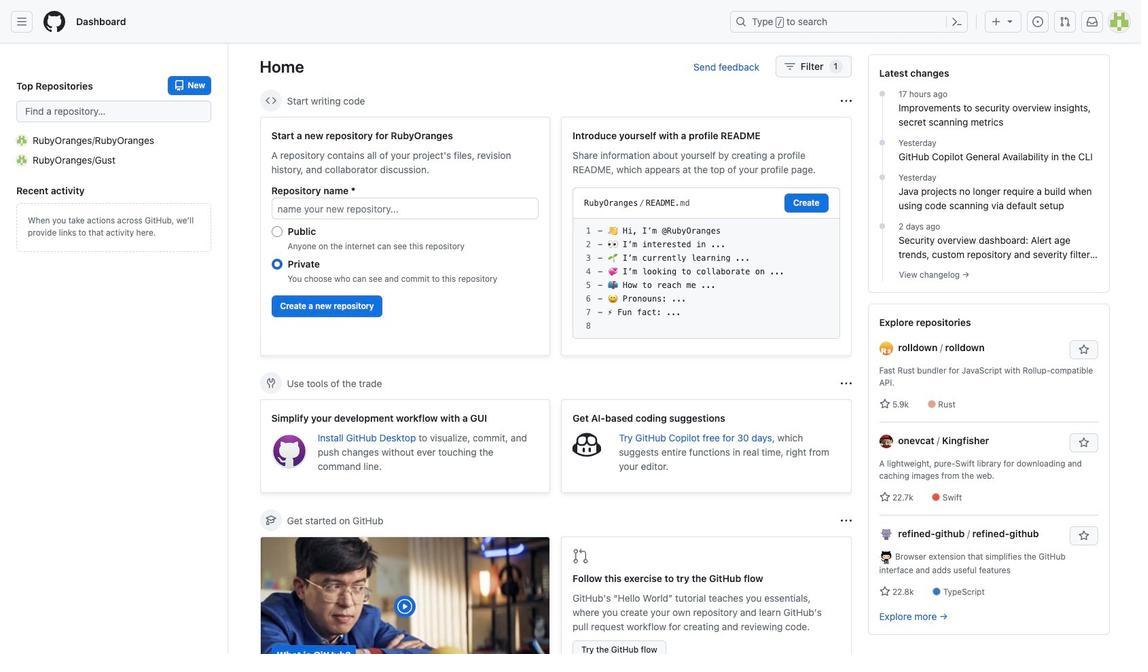Task type: vqa. For each thing, say whether or not it's contained in the screenshot.
top .
no



Task type: describe. For each thing, give the bounding box(es) containing it.
star image for @refined-github profile icon
[[880, 587, 891, 597]]

play image
[[397, 599, 413, 615]]

star image
[[880, 492, 891, 503]]

star this repository image for @refined-github profile icon
[[1079, 531, 1090, 542]]

notifications image
[[1087, 16, 1098, 27]]

what is github? element
[[260, 537, 551, 655]]

rubyoranges image
[[16, 135, 27, 146]]

plus image
[[992, 16, 1002, 27]]

why am i seeing this? image
[[841, 378, 852, 389]]

@onevcat profile image
[[880, 435, 893, 449]]

issue opened image
[[1033, 16, 1044, 27]]

@rolldown profile image
[[880, 342, 893, 356]]

github desktop image
[[272, 434, 307, 469]]

try the github flow element
[[561, 537, 852, 655]]

none submit inside introduce yourself with a profile readme element
[[785, 194, 829, 213]]

star this repository image for @rolldown profile image
[[1079, 345, 1090, 355]]

filter image
[[785, 61, 796, 72]]

1 dot fill image from the top
[[877, 88, 888, 99]]

star this repository image
[[1079, 438, 1090, 449]]

simplify your development workflow with a gui element
[[260, 400, 551, 493]]

1 dot fill image from the top
[[877, 172, 888, 183]]

git pull request image
[[573, 548, 589, 565]]

command palette image
[[952, 16, 963, 27]]

:octocat: image
[[880, 551, 893, 565]]

tools image
[[265, 378, 276, 389]]



Task type: locate. For each thing, give the bounding box(es) containing it.
what is github? image
[[261, 538, 550, 655]]

1 vertical spatial star this repository image
[[1079, 531, 1090, 542]]

dot fill image
[[877, 172, 888, 183], [877, 221, 888, 232]]

0 vertical spatial dot fill image
[[877, 88, 888, 99]]

0 vertical spatial why am i seeing this? image
[[841, 95, 852, 106]]

0 vertical spatial star this repository image
[[1079, 345, 1090, 355]]

2 star image from the top
[[880, 587, 891, 597]]

2 dot fill image from the top
[[877, 221, 888, 232]]

None radio
[[272, 226, 282, 237], [272, 259, 282, 270], [272, 226, 282, 237], [272, 259, 282, 270]]

start a new repository element
[[260, 117, 551, 356]]

dot fill image
[[877, 88, 888, 99], [877, 137, 888, 148]]

1 vertical spatial dot fill image
[[877, 221, 888, 232]]

triangle down image
[[1005, 16, 1016, 27]]

None submit
[[785, 194, 829, 213]]

1 why am i seeing this? image from the top
[[841, 95, 852, 106]]

explore element
[[868, 54, 1110, 655]]

mortar board image
[[265, 515, 276, 526]]

0 vertical spatial dot fill image
[[877, 172, 888, 183]]

0 vertical spatial star image
[[880, 399, 891, 410]]

1 vertical spatial dot fill image
[[877, 137, 888, 148]]

why am i seeing this? image for try the github flow element
[[841, 516, 852, 526]]

1 vertical spatial star image
[[880, 587, 891, 597]]

git pull request image
[[1060, 16, 1071, 27]]

code image
[[265, 95, 276, 106]]

1 star this repository image from the top
[[1079, 345, 1090, 355]]

star image down :octocat: icon
[[880, 587, 891, 597]]

star this repository image
[[1079, 345, 1090, 355], [1079, 531, 1090, 542]]

star image up @onevcat profile icon
[[880, 399, 891, 410]]

why am i seeing this? image
[[841, 95, 852, 106], [841, 516, 852, 526]]

star image for @rolldown profile image
[[880, 399, 891, 410]]

1 star image from the top
[[880, 399, 891, 410]]

get ai-based coding suggestions element
[[561, 400, 852, 493]]

2 dot fill image from the top
[[877, 137, 888, 148]]

@refined-github profile image
[[880, 528, 893, 542]]

name your new repository... text field
[[272, 198, 539, 220]]

why am i seeing this? image for introduce yourself with a profile readme element
[[841, 95, 852, 106]]

introduce yourself with a profile readme element
[[561, 117, 852, 356]]

star image
[[880, 399, 891, 410], [880, 587, 891, 597]]

1 vertical spatial why am i seeing this? image
[[841, 516, 852, 526]]

Find a repository… text field
[[16, 101, 211, 122]]

2 star this repository image from the top
[[1079, 531, 1090, 542]]

gust image
[[16, 155, 27, 165]]

homepage image
[[43, 11, 65, 33]]

explore repositories navigation
[[868, 304, 1110, 635]]

2 why am i seeing this? image from the top
[[841, 516, 852, 526]]

Top Repositories search field
[[16, 101, 211, 122]]



